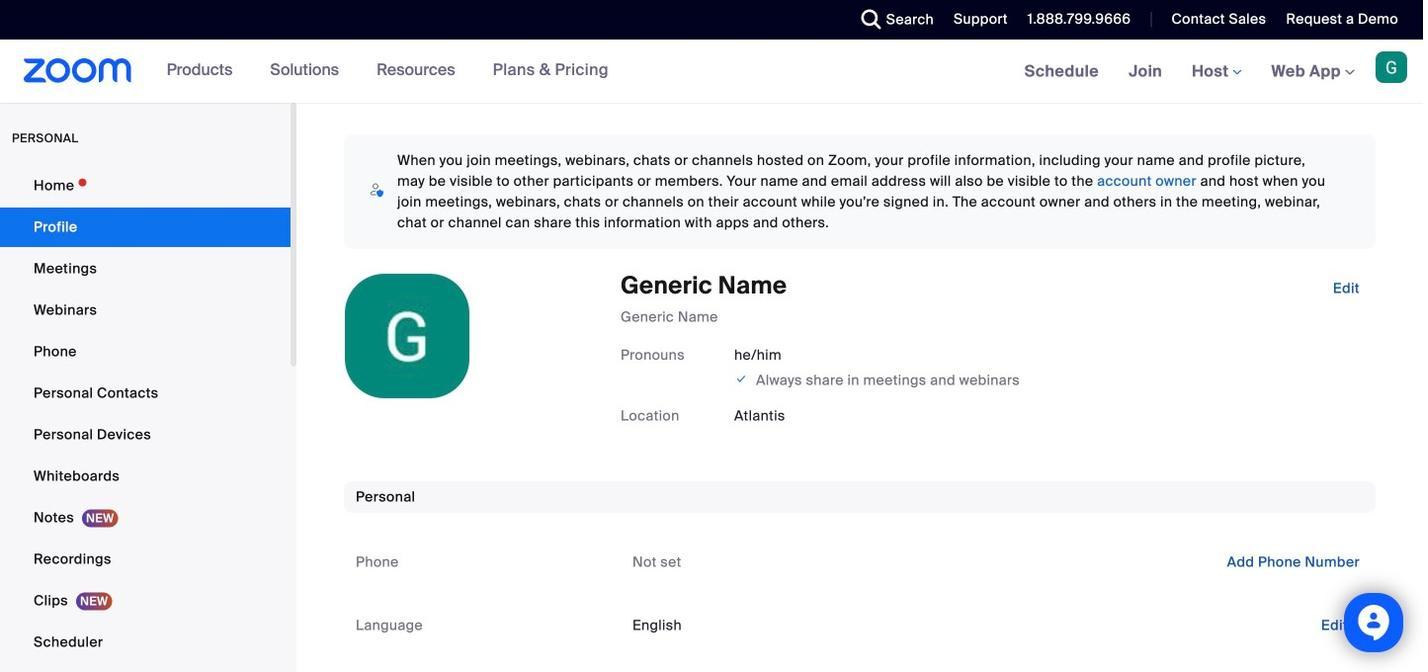 Task type: locate. For each thing, give the bounding box(es) containing it.
banner
[[0, 40, 1423, 104]]

zoom logo image
[[24, 58, 132, 83]]

personal menu menu
[[0, 166, 291, 672]]

edit user photo image
[[391, 327, 423, 345]]

product information navigation
[[152, 40, 624, 103]]

profile picture image
[[1376, 51, 1408, 83]]

meetings navigation
[[1010, 40, 1423, 104]]



Task type: describe. For each thing, give the bounding box(es) containing it.
checked image
[[734, 369, 749, 389]]

user photo image
[[345, 274, 469, 398]]



Task type: vqa. For each thing, say whether or not it's contained in the screenshot.
request a demo
no



